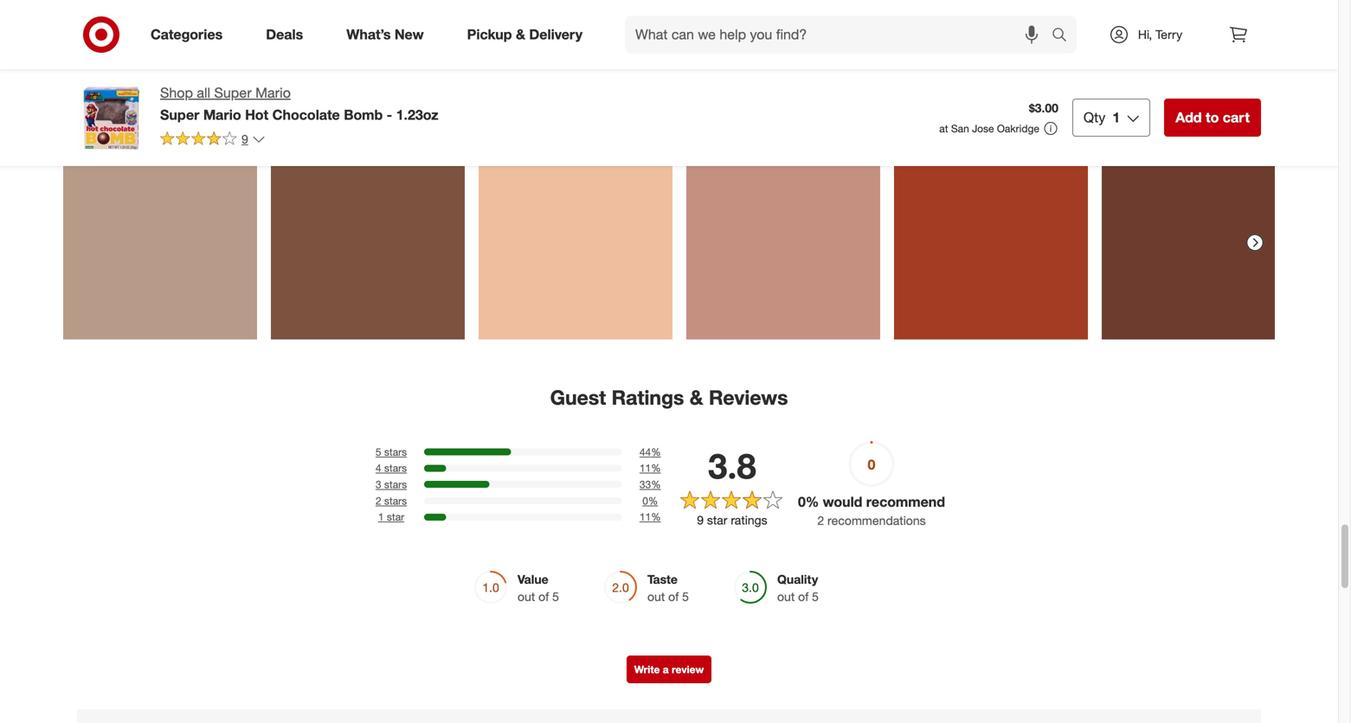 Task type: vqa. For each thing, say whether or not it's contained in the screenshot.
the What can we help you find? suggestions appear below search box
yes



Task type: describe. For each thing, give the bounding box(es) containing it.
categories
[[151, 26, 223, 43]]

value
[[518, 572, 549, 587]]

5 for quality out of 5
[[812, 589, 819, 604]]

% for 5 stars
[[651, 446, 661, 459]]

3 stars
[[376, 478, 407, 491]]

% for 3 stars
[[651, 478, 661, 491]]

new
[[395, 26, 424, 43]]

4 stars
[[376, 462, 407, 475]]

0 horizontal spatial 1
[[378, 511, 384, 524]]

more
[[672, 27, 696, 40]]

shop
[[160, 84, 193, 101]]

1.23oz
[[396, 106, 439, 123]]

of for quality
[[798, 589, 809, 604]]

what's
[[346, 26, 391, 43]]

pickup
[[467, 26, 512, 43]]

write
[[634, 663, 660, 676]]

% for 4 stars
[[651, 462, 661, 475]]

9 star ratings
[[697, 513, 768, 528]]

1 horizontal spatial super
[[214, 84, 252, 101]]

deals
[[266, 26, 303, 43]]

star for 9
[[707, 513, 728, 528]]

chocolate
[[272, 106, 340, 123]]

san
[[951, 122, 969, 135]]

qty 1
[[1084, 109, 1120, 126]]

reviews
[[709, 386, 788, 410]]

2 inside 0 % would recommend 2 recommendations
[[817, 513, 824, 528]]

ratings
[[731, 513, 768, 528]]

value out of 5
[[518, 572, 559, 604]]

11 for stars
[[640, 462, 651, 475]]

out for value out of 5
[[518, 589, 535, 604]]

stars for 5 stars
[[384, 446, 407, 459]]

taste
[[647, 572, 678, 587]]

5 for taste out of 5
[[682, 589, 689, 604]]

stars for 3 stars
[[384, 478, 407, 491]]

3
[[376, 478, 381, 491]]

bomb
[[344, 106, 383, 123]]

deals link
[[251, 16, 325, 54]]

11 % for star
[[640, 511, 661, 524]]

stars for 2 stars
[[384, 495, 407, 508]]

0 % would recommend 2 recommendations
[[798, 494, 945, 528]]

stars for 4 stars
[[384, 462, 407, 475]]

3.8
[[708, 445, 756, 487]]

of for value
[[539, 589, 549, 604]]

% for 2 stars
[[648, 495, 658, 508]]

would
[[823, 494, 862, 511]]

5 stars
[[376, 446, 407, 459]]

recommend
[[866, 494, 945, 511]]

ratings
[[612, 386, 684, 410]]

9 for 9 star ratings
[[697, 513, 704, 528]]

guest
[[550, 386, 606, 410]]

terry
[[1156, 27, 1182, 42]]

quality out of 5
[[777, 572, 819, 604]]

1 horizontal spatial 1
[[1113, 109, 1120, 126]]

a
[[663, 663, 669, 676]]

0 vertical spatial &
[[516, 26, 525, 43]]

44 %
[[640, 446, 661, 459]]

delivery
[[529, 26, 583, 43]]

show
[[643, 27, 669, 40]]

0 vertical spatial 2
[[376, 495, 381, 508]]

image of super mario hot chocolate bomb - 1.23oz image
[[77, 83, 146, 152]]



Task type: locate. For each thing, give the bounding box(es) containing it.
2 of from the left
[[668, 589, 679, 604]]

1 horizontal spatial 0
[[798, 494, 806, 511]]

$3.00
[[1029, 101, 1059, 116]]

guest ratings & reviews
[[550, 386, 788, 410]]

0 left would on the right bottom
[[798, 494, 806, 511]]

% for 1 star
[[651, 511, 661, 524]]

oakridge
[[997, 122, 1040, 135]]

super
[[214, 84, 252, 101], [160, 106, 199, 123]]

out down taste
[[647, 589, 665, 604]]

2
[[376, 495, 381, 508], [817, 513, 824, 528]]

1 out from the left
[[518, 589, 535, 604]]

44
[[640, 446, 651, 459]]

out
[[518, 589, 535, 604], [647, 589, 665, 604], [777, 589, 795, 604]]

0 vertical spatial 9
[[242, 131, 248, 147]]

out inside quality out of 5
[[777, 589, 795, 604]]

11 %
[[640, 462, 661, 475], [640, 511, 661, 524]]

2 11 % from the top
[[640, 511, 661, 524]]

2 down would on the right bottom
[[817, 513, 824, 528]]

1 stars from the top
[[384, 446, 407, 459]]

&
[[516, 26, 525, 43], [690, 386, 703, 410]]

1 vertical spatial super
[[160, 106, 199, 123]]

& right pickup
[[516, 26, 525, 43]]

9 for 9
[[242, 131, 248, 147]]

qty
[[1084, 109, 1106, 126]]

11 for star
[[640, 511, 651, 524]]

%
[[651, 446, 661, 459], [651, 462, 661, 475], [651, 478, 661, 491], [806, 494, 819, 511], [648, 495, 658, 508], [651, 511, 661, 524]]

1 horizontal spatial star
[[707, 513, 728, 528]]

0 for 0 %
[[642, 495, 648, 508]]

0 horizontal spatial of
[[539, 589, 549, 604]]

2 horizontal spatial out
[[777, 589, 795, 604]]

0 inside 0 % would recommend 2 recommendations
[[798, 494, 806, 511]]

0 vertical spatial 1
[[1113, 109, 1120, 126]]

out for taste out of 5
[[647, 589, 665, 604]]

2 out from the left
[[647, 589, 665, 604]]

-
[[387, 106, 392, 123]]

add to cart
[[1176, 109, 1250, 126]]

1 horizontal spatial out
[[647, 589, 665, 604]]

2 11 from the top
[[640, 511, 651, 524]]

0 horizontal spatial super
[[160, 106, 199, 123]]

2 horizontal spatial of
[[798, 589, 809, 604]]

0 horizontal spatial &
[[516, 26, 525, 43]]

write a review button
[[627, 656, 712, 684]]

review
[[672, 663, 704, 676]]

0 horizontal spatial star
[[387, 511, 404, 524]]

11 down the "0 %"
[[640, 511, 651, 524]]

cart
[[1223, 109, 1250, 126]]

show more
[[643, 27, 696, 40]]

at
[[939, 122, 948, 135]]

super down shop
[[160, 106, 199, 123]]

& right ratings
[[690, 386, 703, 410]]

stars
[[384, 446, 407, 459], [384, 462, 407, 475], [384, 478, 407, 491], [384, 495, 407, 508]]

out down value
[[518, 589, 535, 604]]

0 vertical spatial 11 %
[[640, 462, 661, 475]]

1 vertical spatial 2
[[817, 513, 824, 528]]

0 vertical spatial super
[[214, 84, 252, 101]]

What can we help you find? suggestions appear below search field
[[625, 16, 1056, 54]]

star left "ratings"
[[707, 513, 728, 528]]

of inside the taste out of 5
[[668, 589, 679, 604]]

recommendations
[[828, 513, 926, 528]]

what's new
[[346, 26, 424, 43]]

1 vertical spatial mario
[[203, 106, 241, 123]]

super right all
[[214, 84, 252, 101]]

2 down the 3
[[376, 495, 381, 508]]

quality
[[777, 572, 818, 587]]

4 stars from the top
[[384, 495, 407, 508]]

11 % down the "0 %"
[[640, 511, 661, 524]]

stars down 4 stars
[[384, 478, 407, 491]]

mario up hot
[[255, 84, 291, 101]]

of inside value out of 5
[[539, 589, 549, 604]]

add
[[1176, 109, 1202, 126]]

5 inside value out of 5
[[552, 589, 559, 604]]

1 vertical spatial 11 %
[[640, 511, 661, 524]]

show more button
[[422, 20, 916, 47]]

out for quality out of 5
[[777, 589, 795, 604]]

out inside the taste out of 5
[[647, 589, 665, 604]]

of down taste
[[668, 589, 679, 604]]

star
[[387, 511, 404, 524], [707, 513, 728, 528]]

out inside value out of 5
[[518, 589, 535, 604]]

0 horizontal spatial out
[[518, 589, 535, 604]]

of inside quality out of 5
[[798, 589, 809, 604]]

11 % up 33 %
[[640, 462, 661, 475]]

1 horizontal spatial of
[[668, 589, 679, 604]]

star for 1
[[387, 511, 404, 524]]

of for taste
[[668, 589, 679, 604]]

9 link
[[160, 131, 266, 150]]

1 horizontal spatial 9
[[697, 513, 704, 528]]

3 stars from the top
[[384, 478, 407, 491]]

0 horizontal spatial 2
[[376, 495, 381, 508]]

3 of from the left
[[798, 589, 809, 604]]

categories link
[[136, 16, 244, 54]]

taste out of 5
[[647, 572, 689, 604]]

0 horizontal spatial 0
[[642, 495, 648, 508]]

1 right the qty
[[1113, 109, 1120, 126]]

1 star
[[378, 511, 404, 524]]

3 out from the left
[[777, 589, 795, 604]]

1 of from the left
[[539, 589, 549, 604]]

33 %
[[640, 478, 661, 491]]

hot
[[245, 106, 268, 123]]

jose
[[972, 122, 994, 135]]

1 horizontal spatial 2
[[817, 513, 824, 528]]

what's new link
[[332, 16, 445, 54]]

out down quality
[[777, 589, 795, 604]]

2 stars from the top
[[384, 462, 407, 475]]

shop all super mario super mario hot chocolate bomb - 1.23oz
[[160, 84, 439, 123]]

9 left "ratings"
[[697, 513, 704, 528]]

add to cart button
[[1164, 99, 1261, 137]]

search button
[[1044, 16, 1086, 57]]

0 for 0 % would recommend 2 recommendations
[[798, 494, 806, 511]]

0 down 33
[[642, 495, 648, 508]]

0 vertical spatial 11
[[640, 462, 651, 475]]

of down quality
[[798, 589, 809, 604]]

1 horizontal spatial &
[[690, 386, 703, 410]]

11
[[640, 462, 651, 475], [640, 511, 651, 524]]

star down 2 stars
[[387, 511, 404, 524]]

9
[[242, 131, 248, 147], [697, 513, 704, 528]]

0 %
[[642, 495, 658, 508]]

pickup & delivery
[[467, 26, 583, 43]]

mario up 9 link
[[203, 106, 241, 123]]

5 inside quality out of 5
[[812, 589, 819, 604]]

hi, terry
[[1138, 27, 1182, 42]]

1 vertical spatial 1
[[378, 511, 384, 524]]

1 vertical spatial 11
[[640, 511, 651, 524]]

stars up 1 star
[[384, 495, 407, 508]]

0 vertical spatial mario
[[255, 84, 291, 101]]

of down value
[[539, 589, 549, 604]]

5 for value out of 5
[[552, 589, 559, 604]]

0 horizontal spatial mario
[[203, 106, 241, 123]]

all
[[197, 84, 210, 101]]

2 stars
[[376, 495, 407, 508]]

stars down 5 stars at the bottom of page
[[384, 462, 407, 475]]

4
[[376, 462, 381, 475]]

to
[[1206, 109, 1219, 126]]

1 vertical spatial 9
[[697, 513, 704, 528]]

5
[[376, 446, 381, 459], [552, 589, 559, 604], [682, 589, 689, 604], [812, 589, 819, 604]]

of
[[539, 589, 549, 604], [668, 589, 679, 604], [798, 589, 809, 604]]

1 11 from the top
[[640, 462, 651, 475]]

stars up 4 stars
[[384, 446, 407, 459]]

search
[[1044, 28, 1086, 45]]

11 up 33
[[640, 462, 651, 475]]

write a review
[[634, 663, 704, 676]]

11 % for stars
[[640, 462, 661, 475]]

1 vertical spatial &
[[690, 386, 703, 410]]

33
[[640, 478, 651, 491]]

0 horizontal spatial 9
[[242, 131, 248, 147]]

1
[[1113, 109, 1120, 126], [378, 511, 384, 524]]

5 inside the taste out of 5
[[682, 589, 689, 604]]

1 down 2 stars
[[378, 511, 384, 524]]

1 horizontal spatial mario
[[255, 84, 291, 101]]

at san jose oakridge
[[939, 122, 1040, 135]]

0
[[798, 494, 806, 511], [642, 495, 648, 508]]

9 down hot
[[242, 131, 248, 147]]

pickup & delivery link
[[452, 16, 604, 54]]

% inside 0 % would recommend 2 recommendations
[[806, 494, 819, 511]]

mario
[[255, 84, 291, 101], [203, 106, 241, 123]]

hi,
[[1138, 27, 1152, 42]]

1 11 % from the top
[[640, 462, 661, 475]]



